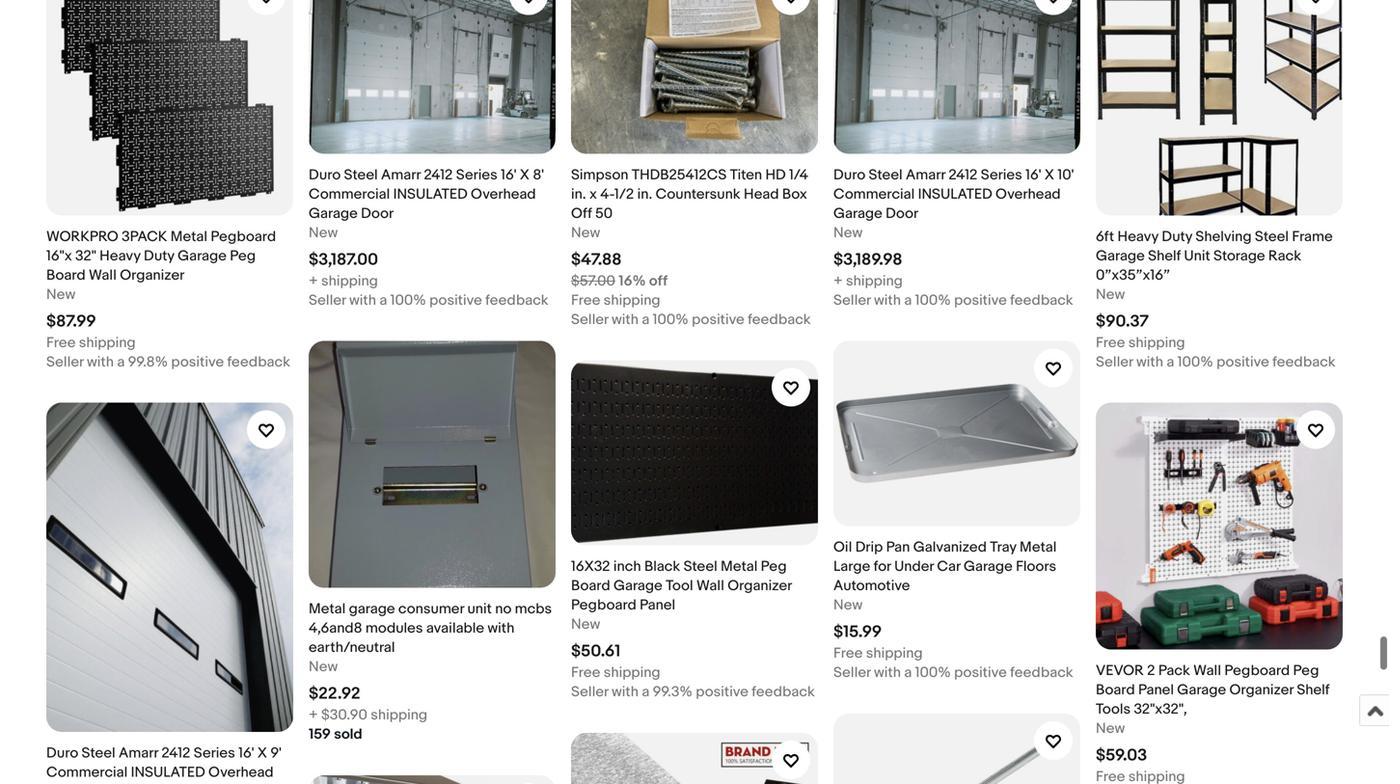Task type: locate. For each thing, give the bounding box(es) containing it.
a
[[380, 292, 387, 310], [905, 292, 912, 310], [642, 311, 650, 329], [117, 354, 125, 371], [1167, 354, 1175, 371], [905, 665, 912, 682], [642, 684, 650, 701]]

a inside 16x32 inch black steel metal peg board garage tool wall organizer pegboard panel new $50.61 free shipping seller with a 99.3% positive feedback
[[642, 684, 650, 701]]

series
[[456, 167, 498, 184], [981, 167, 1023, 184], [194, 745, 235, 763]]

2 vertical spatial pegboard
[[1225, 663, 1291, 680]]

black
[[645, 559, 681, 576]]

positive inside duro steel amarr 2412 series 16' x 8' commercial insulated overhead garage door new $3,187.00 + shipping seller with a 100% positive feedback
[[430, 292, 482, 310]]

16' inside duro steel amarr 2412 series 16' x 10' commercial insulated overhead garage door new $3,189.98 + shipping seller with a 100% positive feedback
[[1026, 167, 1042, 184]]

series inside duro steel amarr 2412 series 16' x 9' commercial insulated overhead garage door
[[194, 745, 235, 763]]

steel inside 16x32 inch black steel metal peg board garage tool wall organizer pegboard panel new $50.61 free shipping seller with a 99.3% positive feedback
[[684, 559, 718, 576]]

board inside vevor 2 pack wall pegboard peg board panel garage organizer shelf tools 32"x32", new $59.03
[[1097, 682, 1136, 699]]

previous price $57.00 16% off text field
[[571, 272, 668, 291]]

$15.99 text field
[[834, 623, 882, 643]]

x for $3,189.98
[[1045, 167, 1055, 184]]

1 vertical spatial duty
[[144, 248, 174, 265]]

new text field for $59.03
[[1097, 720, 1126, 739]]

wall right "pack"
[[1194, 663, 1222, 680]]

series left 9'
[[194, 745, 235, 763]]

insulated
[[393, 186, 468, 203], [919, 186, 993, 203], [131, 764, 205, 782]]

1 vertical spatial board
[[571, 578, 611, 595]]

x for $3,187.00
[[520, 167, 530, 184]]

pan
[[887, 539, 911, 557]]

0"x35"x16"
[[1097, 267, 1171, 284]]

with down $15.99
[[874, 665, 902, 682]]

amarr
[[381, 167, 421, 184], [906, 167, 946, 184], [119, 745, 158, 763]]

unit
[[468, 601, 492, 618]]

free inside 16x32 inch black steel metal peg board garage tool wall organizer pegboard panel new $50.61 free shipping seller with a 99.3% positive feedback
[[571, 665, 601, 682]]

with
[[349, 292, 376, 310], [874, 292, 902, 310], [612, 311, 639, 329], [87, 354, 114, 371], [1137, 354, 1164, 371], [488, 620, 515, 638], [874, 665, 902, 682], [612, 684, 639, 701]]

new inside metal garage consumer unit no mcbs 4,6and8 modules available with earth/neutral new $22.92 + $30.90 shipping 159 sold
[[309, 659, 338, 676]]

free inside oil drip pan galvanized tray metal large for under car garage floors automotive new $15.99 free shipping seller with a 100% positive feedback
[[834, 645, 863, 663]]

+ down the $3,187.00
[[309, 273, 318, 290]]

1 horizontal spatial door
[[361, 205, 394, 223]]

with down free shipping text field in the right of the page
[[1137, 354, 1164, 371]]

a inside duro steel amarr 2412 series 16' x 10' commercial insulated overhead garage door new $3,189.98 + shipping seller with a 100% positive feedback
[[905, 292, 912, 310]]

Free shipping text field
[[1097, 334, 1186, 353]]

1 horizontal spatial in.
[[638, 186, 653, 203]]

shipping down $15.99
[[867, 645, 923, 663]]

new text field for $22.92
[[309, 658, 338, 677]]

1/2
[[615, 186, 634, 203]]

x
[[520, 167, 530, 184], [1045, 167, 1055, 184], [258, 745, 267, 763]]

large
[[834, 559, 871, 576]]

floors
[[1017, 559, 1057, 576]]

1 vertical spatial panel
[[1139, 682, 1175, 699]]

seller inside simpson thdb25412cs titen hd  1/4 in. x 4-1/2 in. countersunk head box off 50 new $47.88 $57.00 16% off free shipping seller with a 100% positive feedback
[[571, 311, 609, 329]]

tray
[[991, 539, 1017, 557]]

seller down + shipping text box
[[834, 292, 871, 310]]

0 horizontal spatial panel
[[640, 597, 676, 615]]

feedback for $3,189.98
[[1011, 292, 1074, 310]]

new text field down off
[[571, 224, 601, 243]]

feedback
[[486, 292, 549, 310], [1011, 292, 1074, 310], [748, 311, 811, 329], [227, 354, 291, 371], [1273, 354, 1337, 371], [1011, 665, 1074, 682], [752, 684, 815, 701]]

steel for duro steel amarr 2412 series 16' x 8' commercial insulated overhead garage door new $3,187.00 + shipping seller with a 100% positive feedback
[[344, 167, 378, 184]]

peg inside vevor 2 pack wall pegboard peg board panel garage organizer shelf tools 32"x32", new $59.03
[[1294, 663, 1320, 680]]

shipping
[[321, 273, 378, 290], [847, 273, 903, 290], [604, 292, 661, 310], [79, 335, 136, 352], [1129, 335, 1186, 352], [867, 645, 923, 663], [604, 665, 661, 682], [371, 707, 428, 725]]

a inside 6ft heavy duty shelving steel frame garage shelf unit storage rack 0"x35"x16" new $90.37 free shipping seller with a 100% positive feedback
[[1167, 354, 1175, 371]]

positive for $3,187.00
[[430, 292, 482, 310]]

3 new text field from the left
[[834, 224, 863, 243]]

steel for duro steel amarr 2412 series 16' x 10' commercial insulated overhead garage door new $3,189.98 + shipping seller with a 100% positive feedback
[[869, 167, 903, 184]]

16' left 10'
[[1026, 167, 1042, 184]]

board up the tools at the bottom of the page
[[1097, 682, 1136, 699]]

1/4
[[790, 167, 809, 184]]

metal
[[171, 228, 208, 246], [1020, 539, 1057, 557], [721, 559, 758, 576], [309, 601, 346, 618]]

2 horizontal spatial overhead
[[996, 186, 1061, 203]]

heavy right 6ft
[[1118, 228, 1159, 246]]

None text field
[[1097, 768, 1186, 785]]

countersunk
[[656, 186, 741, 203]]

new inside oil drip pan galvanized tray metal large for under car garage floors automotive new $15.99 free shipping seller with a 100% positive feedback
[[834, 597, 863, 615]]

6ft heavy duty shelving steel frame garage shelf unit storage rack 0"x35"x16" new $90.37 free shipping seller with a 100% positive feedback
[[1097, 228, 1337, 371]]

1 vertical spatial pegboard
[[571, 597, 637, 615]]

new text field for $3,189.98
[[834, 224, 863, 243]]

2 vertical spatial wall
[[1194, 663, 1222, 680]]

free down $90.37 text field
[[1097, 335, 1126, 352]]

peg for $59.03
[[1294, 663, 1320, 680]]

shipping inside metal garage consumer unit no mcbs 4,6and8 modules available with earth/neutral new $22.92 + $30.90 shipping 159 sold
[[371, 707, 428, 725]]

new text field up the $3,187.00
[[309, 224, 338, 243]]

feedback for $50.61
[[752, 684, 815, 701]]

in.
[[571, 186, 587, 203], [638, 186, 653, 203]]

positive inside 16x32 inch black steel metal peg board garage tool wall organizer pegboard panel new $50.61 free shipping seller with a 99.3% positive feedback
[[696, 684, 749, 701]]

1 horizontal spatial overhead
[[471, 186, 536, 203]]

x inside duro steel amarr 2412 series 16' x 8' commercial insulated overhead garage door new $3,187.00 + shipping seller with a 100% positive feedback
[[520, 167, 530, 184]]

+ down $3,189.98
[[834, 273, 843, 290]]

2 horizontal spatial 2412
[[949, 167, 978, 184]]

0 vertical spatial duty
[[1162, 228, 1193, 246]]

2 horizontal spatial board
[[1097, 682, 1136, 699]]

new text field up $87.99
[[46, 285, 76, 305]]

new text field up $50.61
[[571, 616, 601, 635]]

2412 inside duro steel amarr 2412 series 16' x 8' commercial insulated overhead garage door new $3,187.00 + shipping seller with a 100% positive feedback
[[424, 167, 453, 184]]

16' for $3,189.98
[[1026, 167, 1042, 184]]

0 vertical spatial wall
[[89, 267, 117, 284]]

pegboard
[[211, 228, 276, 246], [571, 597, 637, 615], [1225, 663, 1291, 680]]

pegboard inside vevor 2 pack wall pegboard peg board panel garage organizer shelf tools 32"x32", new $59.03
[[1225, 663, 1291, 680]]

2 horizontal spatial pegboard
[[1225, 663, 1291, 680]]

0 horizontal spatial heavy
[[100, 248, 141, 265]]

duro
[[309, 167, 341, 184], [834, 167, 866, 184], [46, 745, 78, 763]]

0 horizontal spatial insulated
[[131, 764, 205, 782]]

seller down $15.99
[[834, 665, 871, 682]]

1 horizontal spatial 2412
[[424, 167, 453, 184]]

with down previous price $57.00 16% off text field at the left top
[[612, 311, 639, 329]]

metal right the 'black'
[[721, 559, 758, 576]]

shipping down $3,187.00 text field
[[321, 273, 378, 290]]

new down the tools at the bottom of the page
[[1097, 721, 1126, 738]]

overhead inside duro steel amarr 2412 series 16' x 8' commercial insulated overhead garage door new $3,187.00 + shipping seller with a 100% positive feedback
[[471, 186, 536, 203]]

shipping down "$3,189.98" text box
[[847, 273, 903, 290]]

metal up "4,6and8"
[[309, 601, 346, 618]]

pegboard inside workpro 3pack metal pegboard 16"x 32" heavy duty garage peg board wall organizer new $87.99 free shipping seller with a 99.8% positive feedback
[[211, 228, 276, 246]]

shelf
[[1149, 248, 1182, 265], [1298, 682, 1330, 699]]

0 horizontal spatial 2412
[[162, 745, 191, 763]]

seller inside duro steel amarr 2412 series 16' x 8' commercial insulated overhead garage door new $3,187.00 + shipping seller with a 100% positive feedback
[[309, 292, 346, 310]]

seller for $3,189.98
[[834, 292, 871, 310]]

steel inside duro steel amarr 2412 series 16' x 9' commercial insulated overhead garage door
[[82, 745, 115, 763]]

panel up the 32"x32", at the right
[[1139, 682, 1175, 699]]

no
[[495, 601, 512, 618]]

1 horizontal spatial commercial
[[309, 186, 390, 203]]

seller for $15.99
[[834, 665, 871, 682]]

feedback inside oil drip pan galvanized tray metal large for under car garage floors automotive new $15.99 free shipping seller with a 100% positive feedback
[[1011, 665, 1074, 682]]

board inside workpro 3pack metal pegboard 16"x 32" heavy duty garage peg board wall organizer new $87.99 free shipping seller with a 99.8% positive feedback
[[46, 267, 86, 284]]

0 vertical spatial shelf
[[1149, 248, 1182, 265]]

0 horizontal spatial x
[[258, 745, 267, 763]]

workpro 3pack metal pegboard 16"x 32" heavy duty garage peg board wall organizer new $87.99 free shipping seller with a 99.8% positive feedback
[[46, 228, 291, 371]]

positive for $87.99
[[171, 354, 224, 371]]

seller inside 16x32 inch black steel metal peg board garage tool wall organizer pegboard panel new $50.61 free shipping seller with a 99.3% positive feedback
[[571, 684, 609, 701]]

automotive
[[834, 578, 911, 595]]

peg for $50.61
[[761, 559, 787, 576]]

+ up 159
[[309, 707, 318, 725]]

1 horizontal spatial duty
[[1162, 228, 1193, 246]]

feedback for $3,187.00
[[486, 292, 549, 310]]

with left 99.8%
[[87, 354, 114, 371]]

0 horizontal spatial overhead
[[209, 764, 274, 782]]

2412 for $3,189.98
[[949, 167, 978, 184]]

garage inside duro steel amarr 2412 series 16' x 8' commercial insulated overhead garage door new $3,187.00 + shipping seller with a 100% positive feedback
[[309, 205, 358, 223]]

159 sold text field
[[309, 726, 363, 745]]

head
[[744, 186, 780, 203]]

drip
[[856, 539, 883, 557]]

2 horizontal spatial amarr
[[906, 167, 946, 184]]

100% inside duro steel amarr 2412 series 16' x 10' commercial insulated overhead garage door new $3,189.98 + shipping seller with a 100% positive feedback
[[916, 292, 951, 310]]

100% inside duro steel amarr 2412 series 16' x 8' commercial insulated overhead garage door new $3,187.00 + shipping seller with a 100% positive feedback
[[391, 292, 426, 310]]

2 new text field from the left
[[571, 224, 601, 243]]

New text field
[[309, 224, 338, 243], [571, 224, 601, 243], [834, 224, 863, 243]]

peg inside 16x32 inch black steel metal peg board garage tool wall organizer pegboard panel new $50.61 free shipping seller with a 99.3% positive feedback
[[761, 559, 787, 576]]

duty
[[1162, 228, 1193, 246], [144, 248, 174, 265]]

new up $22.92 text box
[[309, 659, 338, 676]]

1 horizontal spatial series
[[456, 167, 498, 184]]

$50.61
[[571, 642, 621, 662]]

shipping down '$87.99' text box at the top left of the page
[[79, 335, 136, 352]]

new up $90.37 text field
[[1097, 286, 1126, 304]]

a inside workpro 3pack metal pegboard 16"x 32" heavy duty garage peg board wall organizer new $87.99 free shipping seller with a 99.8% positive feedback
[[117, 354, 125, 371]]

panel down tool
[[640, 597, 676, 615]]

free down the $57.00
[[571, 292, 601, 310]]

steel inside duro steel amarr 2412 series 16' x 10' commercial insulated overhead garage door new $3,189.98 + shipping seller with a 100% positive feedback
[[869, 167, 903, 184]]

1 horizontal spatial pegboard
[[571, 597, 637, 615]]

0 horizontal spatial amarr
[[119, 745, 158, 763]]

duty up unit
[[1162, 228, 1193, 246]]

0 horizontal spatial series
[[194, 745, 235, 763]]

duty inside 6ft heavy duty shelving steel frame garage shelf unit storage rack 0"x35"x16" new $90.37 free shipping seller with a 100% positive feedback
[[1162, 228, 1193, 246]]

free down $50.61
[[571, 665, 601, 682]]

2 horizontal spatial insulated
[[919, 186, 993, 203]]

0 vertical spatial pegboard
[[211, 228, 276, 246]]

garage inside duro steel amarr 2412 series 16' x 10' commercial insulated overhead garage door new $3,189.98 + shipping seller with a 100% positive feedback
[[834, 205, 883, 223]]

1 horizontal spatial insulated
[[393, 186, 468, 203]]

with down no
[[488, 620, 515, 638]]

100% for $3,189.98
[[916, 292, 951, 310]]

2 vertical spatial board
[[1097, 682, 1136, 699]]

wall down 32" at the top of page
[[89, 267, 117, 284]]

0 vertical spatial organizer
[[120, 267, 185, 284]]

series left 8'
[[456, 167, 498, 184]]

series inside duro steel amarr 2412 series 16' x 8' commercial insulated overhead garage door new $3,187.00 + shipping seller with a 100% positive feedback
[[456, 167, 498, 184]]

2 horizontal spatial wall
[[1194, 663, 1222, 680]]

0 horizontal spatial commercial
[[46, 764, 128, 782]]

seller down free shipping text field in the right of the page
[[1097, 354, 1134, 371]]

2 horizontal spatial commercial
[[834, 186, 915, 203]]

metal up floors
[[1020, 539, 1057, 557]]

0 horizontal spatial 16'
[[239, 745, 254, 763]]

new up "$3,189.98" text box
[[834, 225, 863, 242]]

0 horizontal spatial shelf
[[1149, 248, 1182, 265]]

series for $3,187.00
[[456, 167, 498, 184]]

duty down 3pack
[[144, 248, 174, 265]]

free
[[571, 292, 601, 310], [46, 335, 76, 352], [1097, 335, 1126, 352], [834, 645, 863, 663], [571, 665, 601, 682]]

16' left 8'
[[501, 167, 517, 184]]

0 horizontal spatial duro
[[46, 745, 78, 763]]

series inside duro steel amarr 2412 series 16' x 10' commercial insulated overhead garage door new $3,189.98 + shipping seller with a 100% positive feedback
[[981, 167, 1023, 184]]

wall right tool
[[697, 578, 725, 595]]

Seller with a 100% positive feedback text field
[[309, 291, 549, 311], [834, 291, 1074, 311], [571, 311, 811, 330], [834, 664, 1074, 683]]

2 vertical spatial organizer
[[1230, 682, 1294, 699]]

0 horizontal spatial pegboard
[[211, 228, 276, 246]]

2412
[[424, 167, 453, 184], [949, 167, 978, 184], [162, 745, 191, 763]]

door for $3,187.00
[[361, 205, 394, 223]]

a for $3,189.98
[[905, 292, 912, 310]]

free inside workpro 3pack metal pegboard 16"x 32" heavy duty garage peg board wall organizer new $87.99 free shipping seller with a 99.8% positive feedback
[[46, 335, 76, 352]]

new up $87.99
[[46, 286, 76, 304]]

shipping down $90.37 text field
[[1129, 335, 1186, 352]]

a for $3,187.00
[[380, 292, 387, 310]]

new for $15.99
[[834, 597, 863, 615]]

free shipping text field down $87.99
[[46, 334, 136, 353]]

free for $50.61
[[571, 665, 601, 682]]

oil drip pan galvanized tray metal large for under car garage floors automotive new $15.99 free shipping seller with a 100% positive feedback
[[834, 539, 1074, 682]]

0 vertical spatial panel
[[640, 597, 676, 615]]

insulated for $3,189.98
[[919, 186, 993, 203]]

insulated inside duro steel amarr 2412 series 16' x 9' commercial insulated overhead garage door
[[131, 764, 205, 782]]

overhead down 9'
[[209, 764, 274, 782]]

2 horizontal spatial duro
[[834, 167, 866, 184]]

+ inside duro steel amarr 2412 series 16' x 10' commercial insulated overhead garage door new $3,189.98 + shipping seller with a 100% positive feedback
[[834, 273, 843, 290]]

a inside duro steel amarr 2412 series 16' x 8' commercial insulated overhead garage door new $3,187.00 + shipping seller with a 100% positive feedback
[[380, 292, 387, 310]]

free inside 6ft heavy duty shelving steel frame garage shelf unit storage rack 0"x35"x16" new $90.37 free shipping seller with a 100% positive feedback
[[1097, 335, 1126, 352]]

tool
[[666, 578, 694, 595]]

2 horizontal spatial door
[[886, 205, 919, 223]]

seller inside workpro 3pack metal pegboard 16"x 32" heavy duty garage peg board wall organizer new $87.99 free shipping seller with a 99.8% positive feedback
[[46, 354, 84, 371]]

seller inside duro steel amarr 2412 series 16' x 10' commercial insulated overhead garage door new $3,189.98 + shipping seller with a 100% positive feedback
[[834, 292, 871, 310]]

feedback inside simpson thdb25412cs titen hd  1/4 in. x 4-1/2 in. countersunk head box off 50 new $47.88 $57.00 16% off free shipping seller with a 100% positive feedback
[[748, 311, 811, 329]]

overhead for $3,187.00
[[471, 186, 536, 203]]

Free shipping text field
[[571, 291, 661, 311], [46, 334, 136, 353], [834, 644, 923, 664], [571, 664, 661, 683]]

new down off
[[571, 225, 601, 242]]

1 horizontal spatial heavy
[[1118, 228, 1159, 246]]

shipping inside duro steel amarr 2412 series 16' x 8' commercial insulated overhead garage door new $3,187.00 + shipping seller with a 100% positive feedback
[[321, 273, 378, 290]]

door
[[361, 205, 394, 223], [886, 205, 919, 223], [99, 784, 131, 785]]

new for $3,189.98
[[834, 225, 863, 242]]

2 horizontal spatial new text field
[[834, 224, 863, 243]]

$3,189.98 text field
[[834, 250, 903, 270]]

off
[[650, 273, 668, 290]]

galvanized
[[914, 539, 987, 557]]

commercial
[[309, 186, 390, 203], [834, 186, 915, 203], [46, 764, 128, 782]]

shipping inside 16x32 inch black steel metal peg board garage tool wall organizer pegboard panel new $50.61 free shipping seller with a 99.3% positive feedback
[[604, 665, 661, 682]]

2 vertical spatial peg
[[1294, 663, 1320, 680]]

50
[[596, 205, 613, 223]]

1 vertical spatial peg
[[761, 559, 787, 576]]

x left 8'
[[520, 167, 530, 184]]

$59.03
[[1097, 746, 1148, 767]]

2 horizontal spatial 16'
[[1026, 167, 1042, 184]]

1 horizontal spatial x
[[520, 167, 530, 184]]

tools
[[1097, 701, 1131, 719]]

1 vertical spatial heavy
[[100, 248, 141, 265]]

overhead
[[471, 186, 536, 203], [996, 186, 1061, 203], [209, 764, 274, 782]]

door inside duro steel amarr 2412 series 16' x 10' commercial insulated overhead garage door new $3,189.98 + shipping seller with a 100% positive feedback
[[886, 205, 919, 223]]

100%
[[391, 292, 426, 310], [916, 292, 951, 310], [653, 311, 689, 329], [1178, 354, 1214, 371], [916, 665, 951, 682]]

$87.99
[[46, 312, 96, 332]]

with inside duro steel amarr 2412 series 16' x 8' commercial insulated overhead garage door new $3,187.00 + shipping seller with a 100% positive feedback
[[349, 292, 376, 310]]

Seller with a 100% positive feedback text field
[[1097, 353, 1337, 372]]

1 vertical spatial organizer
[[728, 578, 792, 595]]

wall
[[89, 267, 117, 284], [697, 578, 725, 595], [1194, 663, 1222, 680]]

1 horizontal spatial board
[[571, 578, 611, 595]]

1 horizontal spatial peg
[[761, 559, 787, 576]]

shipping down 16%
[[604, 292, 661, 310]]

16x32 inch black steel metal peg board garage tool wall organizer pegboard panel new $50.61 free shipping seller with a 99.3% positive feedback
[[571, 559, 815, 701]]

0 vertical spatial board
[[46, 267, 86, 284]]

in. left x
[[571, 186, 587, 203]]

new inside 16x32 inch black steel metal peg board garage tool wall organizer pegboard panel new $50.61 free shipping seller with a 99.3% positive feedback
[[571, 616, 601, 634]]

$47.88 text field
[[571, 250, 622, 270]]

new text field up "$3,189.98" text box
[[834, 224, 863, 243]]

1 horizontal spatial amarr
[[381, 167, 421, 184]]

16' left 9'
[[239, 745, 254, 763]]

seller inside oil drip pan galvanized tray metal large for under car garage floors automotive new $15.99 free shipping seller with a 100% positive feedback
[[834, 665, 871, 682]]

1 horizontal spatial wall
[[697, 578, 725, 595]]

panel
[[640, 597, 676, 615], [1139, 682, 1175, 699]]

2 horizontal spatial organizer
[[1230, 682, 1294, 699]]

new text field up $22.92 text box
[[309, 658, 338, 677]]

0 horizontal spatial peg
[[230, 248, 256, 265]]

0 vertical spatial peg
[[230, 248, 256, 265]]

2 horizontal spatial series
[[981, 167, 1023, 184]]

duro for $3,189.98
[[834, 167, 866, 184]]

2412 inside duro steel amarr 2412 series 16' x 9' commercial insulated overhead garage door
[[162, 745, 191, 763]]

shipping right $30.90
[[371, 707, 428, 725]]

metal garage consumer unit no mcbs 4,6and8 modules available with earth/neutral new $22.92 + $30.90 shipping 159 sold
[[309, 601, 552, 744]]

thdb25412cs
[[632, 167, 727, 184]]

new text field down the tools at the bottom of the page
[[1097, 720, 1126, 739]]

positive inside oil drip pan galvanized tray metal large for under car garage floors automotive new $15.99 free shipping seller with a 100% positive feedback
[[955, 665, 1008, 682]]

overhead down 8'
[[471, 186, 536, 203]]

heavy down 3pack
[[100, 248, 141, 265]]

positive inside duro steel amarr 2412 series 16' x 10' commercial insulated overhead garage door new $3,189.98 + shipping seller with a 100% positive feedback
[[955, 292, 1008, 310]]

x left 10'
[[1045, 167, 1055, 184]]

1 horizontal spatial duro
[[309, 167, 341, 184]]

seller down $50.61 text field
[[571, 684, 609, 701]]

32"x32",
[[1135, 701, 1188, 719]]

0 vertical spatial heavy
[[1118, 228, 1159, 246]]

1 new text field from the left
[[309, 224, 338, 243]]

board down 16x32
[[571, 578, 611, 595]]

amarr inside duro steel amarr 2412 series 16' x 8' commercial insulated overhead garage door new $3,187.00 + shipping seller with a 100% positive feedback
[[381, 167, 421, 184]]

$50.61 text field
[[571, 642, 621, 662]]

100% inside oil drip pan galvanized tray metal large for under car garage floors automotive new $15.99 free shipping seller with a 100% positive feedback
[[916, 665, 951, 682]]

new up the $3,187.00
[[309, 225, 338, 242]]

$15.99
[[834, 623, 882, 643]]

seller with a 100% positive feedback text field for $15.99
[[834, 664, 1074, 683]]

1 vertical spatial shelf
[[1298, 682, 1330, 699]]

heavy
[[1118, 228, 1159, 246], [100, 248, 141, 265]]

under
[[895, 559, 934, 576]]

feedback inside duro steel amarr 2412 series 16' x 10' commercial insulated overhead garage door new $3,189.98 + shipping seller with a 100% positive feedback
[[1011, 292, 1074, 310]]

new text field up $15.99
[[834, 596, 863, 616]]

4-
[[601, 186, 615, 203]]

mcbs
[[515, 601, 552, 618]]

1 horizontal spatial 16'
[[501, 167, 517, 184]]

free shipping text field down $50.61 text field
[[571, 664, 661, 683]]

shipping down $50.61 text field
[[604, 665, 661, 682]]

feedback inside workpro 3pack metal pegboard 16"x 32" heavy duty garage peg board wall organizer new $87.99 free shipping seller with a 99.8% positive feedback
[[227, 354, 291, 371]]

steel
[[344, 167, 378, 184], [869, 167, 903, 184], [1256, 228, 1290, 246], [684, 559, 718, 576], [82, 745, 115, 763]]

garage inside workpro 3pack metal pegboard 16"x 32" heavy duty garage peg board wall organizer new $87.99 free shipping seller with a 99.8% positive feedback
[[178, 248, 227, 265]]

1 horizontal spatial shelf
[[1298, 682, 1330, 699]]

free shipping text field down $15.99
[[834, 644, 923, 664]]

feedback inside 16x32 inch black steel metal peg board garage tool wall organizer pegboard panel new $50.61 free shipping seller with a 99.3% positive feedback
[[752, 684, 815, 701]]

board down 16"x
[[46, 267, 86, 284]]

+
[[309, 273, 318, 290], [834, 273, 843, 290], [309, 707, 318, 725]]

0 horizontal spatial door
[[99, 784, 131, 785]]

seller with a 100% positive feedback text field for $3,189.98
[[834, 291, 1074, 311]]

seller down the $57.00
[[571, 311, 609, 329]]

commercial inside duro steel amarr 2412 series 16' x 10' commercial insulated overhead garage door new $3,189.98 + shipping seller with a 100% positive feedback
[[834, 186, 915, 203]]

new text field up $90.37 text field
[[1097, 285, 1126, 305]]

Seller with a 99.3% positive feedback text field
[[571, 683, 815, 702]]

overhead inside duro steel amarr 2412 series 16' x 9' commercial insulated overhead garage door
[[209, 764, 274, 782]]

with inside 16x32 inch black steel metal peg board garage tool wall organizer pegboard panel new $50.61 free shipping seller with a 99.3% positive feedback
[[612, 684, 639, 701]]

metal inside workpro 3pack metal pegboard 16"x 32" heavy duty garage peg board wall organizer new $87.99 free shipping seller with a 99.8% positive feedback
[[171, 228, 208, 246]]

0 horizontal spatial organizer
[[120, 267, 185, 284]]

door for $3,189.98
[[886, 205, 919, 223]]

x inside duro steel amarr 2412 series 16' x 10' commercial insulated overhead garage door new $3,189.98 + shipping seller with a 100% positive feedback
[[1045, 167, 1055, 184]]

series left 10'
[[981, 167, 1023, 184]]

new up $50.61
[[571, 616, 601, 634]]

2 in. from the left
[[638, 186, 653, 203]]

with down + shipping text field
[[349, 292, 376, 310]]

1 horizontal spatial panel
[[1139, 682, 1175, 699]]

board
[[46, 267, 86, 284], [571, 578, 611, 595], [1097, 682, 1136, 699]]

duro for $3,187.00
[[309, 167, 341, 184]]

new up $15.99
[[834, 597, 863, 615]]

oil
[[834, 539, 853, 557]]

16"x
[[46, 248, 72, 265]]

sold
[[334, 727, 363, 744]]

garage inside vevor 2 pack wall pegboard peg board panel garage organizer shelf tools 32"x32", new $59.03
[[1178, 682, 1227, 699]]

overhead down 10'
[[996, 186, 1061, 203]]

2 horizontal spatial peg
[[1294, 663, 1320, 680]]

in. right 1/2
[[638, 186, 653, 203]]

x left 9'
[[258, 745, 267, 763]]

2 horizontal spatial x
[[1045, 167, 1055, 184]]

+ $30.90 shipping text field
[[309, 706, 428, 726]]

$57.00
[[571, 273, 616, 290]]

series for $3,189.98
[[981, 167, 1023, 184]]

seller down '$87.99' text box at the top left of the page
[[46, 354, 84, 371]]

shelving
[[1196, 228, 1252, 246]]

metal right 3pack
[[171, 228, 208, 246]]

new for $87.99
[[46, 286, 76, 304]]

door inside duro steel amarr 2412 series 16' x 9' commercial insulated overhead garage door
[[99, 784, 131, 785]]

steel inside duro steel amarr 2412 series 16' x 8' commercial insulated overhead garage door new $3,187.00 + shipping seller with a 100% positive feedback
[[344, 167, 378, 184]]

organizer
[[120, 267, 185, 284], [728, 578, 792, 595], [1230, 682, 1294, 699]]

seller
[[309, 292, 346, 310], [834, 292, 871, 310], [571, 311, 609, 329], [46, 354, 84, 371], [1097, 354, 1134, 371], [834, 665, 871, 682], [571, 684, 609, 701]]

0 horizontal spatial new text field
[[309, 224, 338, 243]]

new inside simpson thdb25412cs titen hd  1/4 in. x 4-1/2 in. countersunk head box off 50 new $47.88 $57.00 16% off free shipping seller with a 100% positive feedback
[[571, 225, 601, 242]]

1 horizontal spatial organizer
[[728, 578, 792, 595]]

100% for $15.99
[[916, 665, 951, 682]]

free down $87.99
[[46, 335, 76, 352]]

+ inside metal garage consumer unit no mcbs 4,6and8 modules available with earth/neutral new $22.92 + $30.90 shipping 159 sold
[[309, 707, 318, 725]]

new inside duro steel amarr 2412 series 16' x 8' commercial insulated overhead garage door new $3,187.00 + shipping seller with a 100% positive feedback
[[309, 225, 338, 242]]

1 vertical spatial wall
[[697, 578, 725, 595]]

with down + shipping text box
[[874, 292, 902, 310]]

seller for $50.61
[[571, 684, 609, 701]]

new inside duro steel amarr 2412 series 16' x 10' commercial insulated overhead garage door new $3,189.98 + shipping seller with a 100% positive feedback
[[834, 225, 863, 242]]

free down $15.99
[[834, 645, 863, 663]]

0 horizontal spatial wall
[[89, 267, 117, 284]]

0 horizontal spatial duty
[[144, 248, 174, 265]]

0 horizontal spatial board
[[46, 267, 86, 284]]

new inside workpro 3pack metal pegboard 16"x 32" heavy duty garage peg board wall organizer new $87.99 free shipping seller with a 99.8% positive feedback
[[46, 286, 76, 304]]

New text field
[[46, 285, 76, 305], [1097, 285, 1126, 305], [834, 596, 863, 616], [571, 616, 601, 635], [309, 658, 338, 677], [1097, 720, 1126, 739]]

commercial inside duro steel amarr 2412 series 16' x 8' commercial insulated overhead garage door new $3,187.00 + shipping seller with a 100% positive feedback
[[309, 186, 390, 203]]

0 horizontal spatial in.
[[571, 186, 587, 203]]

overhead inside duro steel amarr 2412 series 16' x 10' commercial insulated overhead garage door new $3,189.98 + shipping seller with a 100% positive feedback
[[996, 186, 1061, 203]]

+ shipping text field
[[834, 272, 903, 291]]

seller for $87.99
[[46, 354, 84, 371]]

1 horizontal spatial new text field
[[571, 224, 601, 243]]

seller down + shipping text field
[[309, 292, 346, 310]]

with left 99.3%
[[612, 684, 639, 701]]



Task type: vqa. For each thing, say whether or not it's contained in the screenshot.
6ft Heavy Duty Shelving Steel Frame Garage Shelf Unit Storage Rack 0"x35"x16" New $90.37 Free shipping Seller with a 100% positive feedback
yes



Task type: describe. For each thing, give the bounding box(es) containing it.
positive inside simpson thdb25412cs titen hd  1/4 in. x 4-1/2 in. countersunk head box off 50 new $47.88 $57.00 16% off free shipping seller with a 100% positive feedback
[[692, 311, 745, 329]]

duro steel amarr 2412 series 16' x 8' commercial insulated overhead garage door new $3,187.00 + shipping seller with a 100% positive feedback
[[309, 167, 549, 310]]

+ for $3,187.00
[[309, 273, 318, 290]]

panel inside 16x32 inch black steel metal peg board garage tool wall organizer pegboard panel new $50.61 free shipping seller with a 99.3% positive feedback
[[640, 597, 676, 615]]

organizer inside vevor 2 pack wall pegboard peg board panel garage organizer shelf tools 32"x32", new $59.03
[[1230, 682, 1294, 699]]

$87.99 text field
[[46, 312, 96, 332]]

amarr for $3,189.98
[[906, 167, 946, 184]]

new for $3,187.00
[[309, 225, 338, 242]]

commercial for $3,187.00
[[309, 186, 390, 203]]

shipping inside 6ft heavy duty shelving steel frame garage shelf unit storage rack 0"x35"x16" new $90.37 free shipping seller with a 100% positive feedback
[[1129, 335, 1186, 352]]

16' inside duro steel amarr 2412 series 16' x 9' commercial insulated overhead garage door
[[239, 745, 254, 763]]

pegboard inside 16x32 inch black steel metal peg board garage tool wall organizer pegboard panel new $50.61 free shipping seller with a 99.3% positive feedback
[[571, 597, 637, 615]]

vevor
[[1097, 663, 1145, 680]]

new for $59.03
[[1097, 721, 1126, 738]]

new text field for $3,187.00
[[309, 224, 338, 243]]

feedback for $15.99
[[1011, 665, 1074, 682]]

off
[[571, 205, 592, 223]]

free shipping text field down 16%
[[571, 291, 661, 311]]

organizer inside 16x32 inch black steel metal peg board garage tool wall organizer pegboard panel new $50.61 free shipping seller with a 99.3% positive feedback
[[728, 578, 792, 595]]

with inside workpro 3pack metal pegboard 16"x 32" heavy duty garage peg board wall organizer new $87.99 free shipping seller with a 99.8% positive feedback
[[87, 354, 114, 371]]

free shipping text field for $50.61
[[571, 664, 661, 683]]

pack
[[1159, 663, 1191, 680]]

with inside simpson thdb25412cs titen hd  1/4 in. x 4-1/2 in. countersunk head box off 50 new $47.88 $57.00 16% off free shipping seller with a 100% positive feedback
[[612, 311, 639, 329]]

$30.90
[[321, 707, 368, 725]]

commercial inside duro steel amarr 2412 series 16' x 9' commercial insulated overhead garage door
[[46, 764, 128, 782]]

garage
[[349, 601, 395, 618]]

feedback inside 6ft heavy duty shelving steel frame garage shelf unit storage rack 0"x35"x16" new $90.37 free shipping seller with a 100% positive feedback
[[1273, 354, 1337, 371]]

unit
[[1185, 248, 1211, 265]]

titen
[[730, 167, 763, 184]]

feedback for $87.99
[[227, 354, 291, 371]]

with inside oil drip pan galvanized tray metal large for under car garage floors automotive new $15.99 free shipping seller with a 100% positive feedback
[[874, 665, 902, 682]]

$3,187.00 text field
[[309, 250, 378, 270]]

wall inside vevor 2 pack wall pegboard peg board panel garage organizer shelf tools 32"x32", new $59.03
[[1194, 663, 1222, 680]]

new text field for $90.37
[[1097, 285, 1126, 305]]

garage inside 6ft heavy duty shelving steel frame garage shelf unit storage rack 0"x35"x16" new $90.37 free shipping seller with a 100% positive feedback
[[1097, 248, 1146, 265]]

earth/neutral
[[309, 640, 395, 657]]

insulated for $3,187.00
[[393, 186, 468, 203]]

$47.88
[[571, 250, 622, 270]]

free for $15.99
[[834, 645, 863, 663]]

a for $15.99
[[905, 665, 912, 682]]

2
[[1148, 663, 1156, 680]]

duro steel amarr 2412 series 16' x 9' commercial insulated overhead garage door
[[46, 745, 282, 785]]

10'
[[1058, 167, 1075, 184]]

seller inside 6ft heavy duty shelving steel frame garage shelf unit storage rack 0"x35"x16" new $90.37 free shipping seller with a 100% positive feedback
[[1097, 354, 1134, 371]]

1 in. from the left
[[571, 186, 587, 203]]

heavy inside 6ft heavy duty shelving steel frame garage shelf unit storage rack 0"x35"x16" new $90.37 free shipping seller with a 100% positive feedback
[[1118, 228, 1159, 246]]

shipping inside simpson thdb25412cs titen hd  1/4 in. x 4-1/2 in. countersunk head box off 50 new $47.88 $57.00 16% off free shipping seller with a 100% positive feedback
[[604, 292, 661, 310]]

$90.37 text field
[[1097, 312, 1150, 332]]

159
[[309, 727, 331, 744]]

$22.92 text field
[[309, 685, 361, 705]]

100% for $3,187.00
[[391, 292, 426, 310]]

simpson
[[571, 167, 629, 184]]

+ for $3,189.98
[[834, 273, 843, 290]]

duty inside workpro 3pack metal pegboard 16"x 32" heavy duty garage peg board wall organizer new $87.99 free shipping seller with a 99.8% positive feedback
[[144, 248, 174, 265]]

x inside duro steel amarr 2412 series 16' x 9' commercial insulated overhead garage door
[[258, 745, 267, 763]]

$90.37
[[1097, 312, 1150, 332]]

shelf inside vevor 2 pack wall pegboard peg board panel garage organizer shelf tools 32"x32", new $59.03
[[1298, 682, 1330, 699]]

free for $87.99
[[46, 335, 76, 352]]

steel inside 6ft heavy duty shelving steel frame garage shelf unit storage rack 0"x35"x16" new $90.37 free shipping seller with a 100% positive feedback
[[1256, 228, 1290, 246]]

metal inside oil drip pan galvanized tray metal large for under car garage floors automotive new $15.99 free shipping seller with a 100% positive feedback
[[1020, 539, 1057, 557]]

consumer
[[399, 601, 464, 618]]

100% inside 6ft heavy duty shelving steel frame garage shelf unit storage rack 0"x35"x16" new $90.37 free shipping seller with a 100% positive feedback
[[1178, 354, 1214, 371]]

a for $87.99
[[117, 354, 125, 371]]

amarr for $3,187.00
[[381, 167, 421, 184]]

hd
[[766, 167, 786, 184]]

board for $50.61
[[571, 578, 611, 595]]

16' for $3,187.00
[[501, 167, 517, 184]]

shipping inside duro steel amarr 2412 series 16' x 10' commercial insulated overhead garage door new $3,189.98 + shipping seller with a 100% positive feedback
[[847, 273, 903, 290]]

duro steel amarr 2412 series 16' x 10' commercial insulated overhead garage door new $3,189.98 + shipping seller with a 100% positive feedback
[[834, 167, 1075, 310]]

available
[[426, 620, 485, 638]]

Seller with a 99.8% positive feedback text field
[[46, 353, 291, 372]]

6ft
[[1097, 228, 1115, 246]]

seller with a 100% positive feedback text field for $3,187.00
[[309, 291, 549, 311]]

workpro
[[46, 228, 118, 246]]

with inside duro steel amarr 2412 series 16' x 10' commercial insulated overhead garage door new $3,189.98 + shipping seller with a 100% positive feedback
[[874, 292, 902, 310]]

16%
[[619, 273, 646, 290]]

amarr inside duro steel amarr 2412 series 16' x 9' commercial insulated overhead garage door
[[119, 745, 158, 763]]

steel for duro steel amarr 2412 series 16' x 9' commercial insulated overhead garage door
[[82, 745, 115, 763]]

frame
[[1293, 228, 1334, 246]]

shipping inside oil drip pan galvanized tray metal large for under car garage floors automotive new $15.99 free shipping seller with a 100% positive feedback
[[867, 645, 923, 663]]

panel inside vevor 2 pack wall pegboard peg board panel garage organizer shelf tools 32"x32", new $59.03
[[1139, 682, 1175, 699]]

$22.92
[[309, 685, 361, 705]]

8'
[[533, 167, 544, 184]]

duro inside duro steel amarr 2412 series 16' x 9' commercial insulated overhead garage door
[[46, 745, 78, 763]]

positive for $50.61
[[696, 684, 749, 701]]

with inside 6ft heavy duty shelving steel frame garage shelf unit storage rack 0"x35"x16" new $90.37 free shipping seller with a 100% positive feedback
[[1137, 354, 1164, 371]]

new text field for $47.88
[[571, 224, 601, 243]]

x
[[590, 186, 597, 203]]

positive inside 6ft heavy duty shelving steel frame garage shelf unit storage rack 0"x35"x16" new $90.37 free shipping seller with a 100% positive feedback
[[1217, 354, 1270, 371]]

new text field for $50.61
[[571, 616, 601, 635]]

3pack
[[122, 228, 167, 246]]

for
[[874, 559, 892, 576]]

garage inside 16x32 inch black steel metal peg board garage tool wall organizer pegboard panel new $50.61 free shipping seller with a 99.3% positive feedback
[[614, 578, 663, 595]]

shipping inside workpro 3pack metal pegboard 16"x 32" heavy duty garage peg board wall organizer new $87.99 free shipping seller with a 99.8% positive feedback
[[79, 335, 136, 352]]

$3,187.00
[[309, 250, 378, 270]]

free inside simpson thdb25412cs titen hd  1/4 in. x 4-1/2 in. countersunk head box off 50 new $47.88 $57.00 16% off free shipping seller with a 100% positive feedback
[[571, 292, 601, 310]]

shelf inside 6ft heavy duty shelving steel frame garage shelf unit storage rack 0"x35"x16" new $90.37 free shipping seller with a 100% positive feedback
[[1149, 248, 1182, 265]]

simpson thdb25412cs titen hd  1/4 in. x 4-1/2 in. countersunk head box off 50 new $47.88 $57.00 16% off free shipping seller with a 100% positive feedback
[[571, 167, 811, 329]]

metal inside metal garage consumer unit no mcbs 4,6and8 modules available with earth/neutral new $22.92 + $30.90 shipping 159 sold
[[309, 601, 346, 618]]

wall inside workpro 3pack metal pegboard 16"x 32" heavy duty garage peg board wall organizer new $87.99 free shipping seller with a 99.8% positive feedback
[[89, 267, 117, 284]]

with inside metal garage consumer unit no mcbs 4,6and8 modules available with earth/neutral new $22.92 + $30.90 shipping 159 sold
[[488, 620, 515, 638]]

new inside 6ft heavy duty shelving steel frame garage shelf unit storage rack 0"x35"x16" new $90.37 free shipping seller with a 100% positive feedback
[[1097, 286, 1126, 304]]

a for $50.61
[[642, 684, 650, 701]]

vevor 2 pack wall pegboard peg board panel garage organizer shelf tools 32"x32", new $59.03
[[1097, 663, 1330, 767]]

a inside simpson thdb25412cs titen hd  1/4 in. x 4-1/2 in. countersunk head box off 50 new $47.88 $57.00 16% off free shipping seller with a 100% positive feedback
[[642, 311, 650, 329]]

+ shipping text field
[[309, 272, 378, 291]]

garage inside oil drip pan galvanized tray metal large for under car garage floors automotive new $15.99 free shipping seller with a 100% positive feedback
[[964, 559, 1013, 576]]

new text field for $15.99
[[834, 596, 863, 616]]

32"
[[75, 248, 96, 265]]

wall inside 16x32 inch black steel metal peg board garage tool wall organizer pegboard panel new $50.61 free shipping seller with a 99.3% positive feedback
[[697, 578, 725, 595]]

duro steel amarr 2412 series 16' x 9' commercial insulated overhead garage door link
[[46, 403, 293, 785]]

100% inside simpson thdb25412cs titen hd  1/4 in. x 4-1/2 in. countersunk head box off 50 new $47.88 $57.00 16% off free shipping seller with a 100% positive feedback
[[653, 311, 689, 329]]

modules
[[366, 620, 423, 638]]

garage inside duro steel amarr 2412 series 16' x 9' commercial insulated overhead garage door
[[46, 784, 95, 785]]

storage
[[1214, 248, 1266, 265]]

new for $50.61
[[571, 616, 601, 634]]

positive for $15.99
[[955, 665, 1008, 682]]

4,6and8
[[309, 620, 362, 638]]

peg inside workpro 3pack metal pegboard 16"x 32" heavy duty garage peg board wall organizer new $87.99 free shipping seller with a 99.8% positive feedback
[[230, 248, 256, 265]]

2412 for $3,187.00
[[424, 167, 453, 184]]

99.8%
[[128, 354, 168, 371]]

board for $59.03
[[1097, 682, 1136, 699]]

commercial for $3,189.98
[[834, 186, 915, 203]]

$3,189.98
[[834, 250, 903, 270]]

99.3%
[[653, 684, 693, 701]]

new text field for $87.99
[[46, 285, 76, 305]]

overhead for $3,189.98
[[996, 186, 1061, 203]]

seller for $3,187.00
[[309, 292, 346, 310]]

metal inside 16x32 inch black steel metal peg board garage tool wall organizer pegboard panel new $50.61 free shipping seller with a 99.3% positive feedback
[[721, 559, 758, 576]]

organizer inside workpro 3pack metal pegboard 16"x 32" heavy duty garage peg board wall organizer new $87.99 free shipping seller with a 99.8% positive feedback
[[120, 267, 185, 284]]

inch
[[614, 559, 642, 576]]

positive for $3,189.98
[[955, 292, 1008, 310]]

rack
[[1269, 248, 1302, 265]]

free shipping text field for $87.99
[[46, 334, 136, 353]]

box
[[783, 186, 808, 203]]

free shipping text field for $15.99
[[834, 644, 923, 664]]

heavy inside workpro 3pack metal pegboard 16"x 32" heavy duty garage peg board wall organizer new $87.99 free shipping seller with a 99.8% positive feedback
[[100, 248, 141, 265]]

$59.03 text field
[[1097, 746, 1148, 767]]

16x32
[[571, 559, 611, 576]]

9'
[[271, 745, 282, 763]]

car
[[938, 559, 961, 576]]



